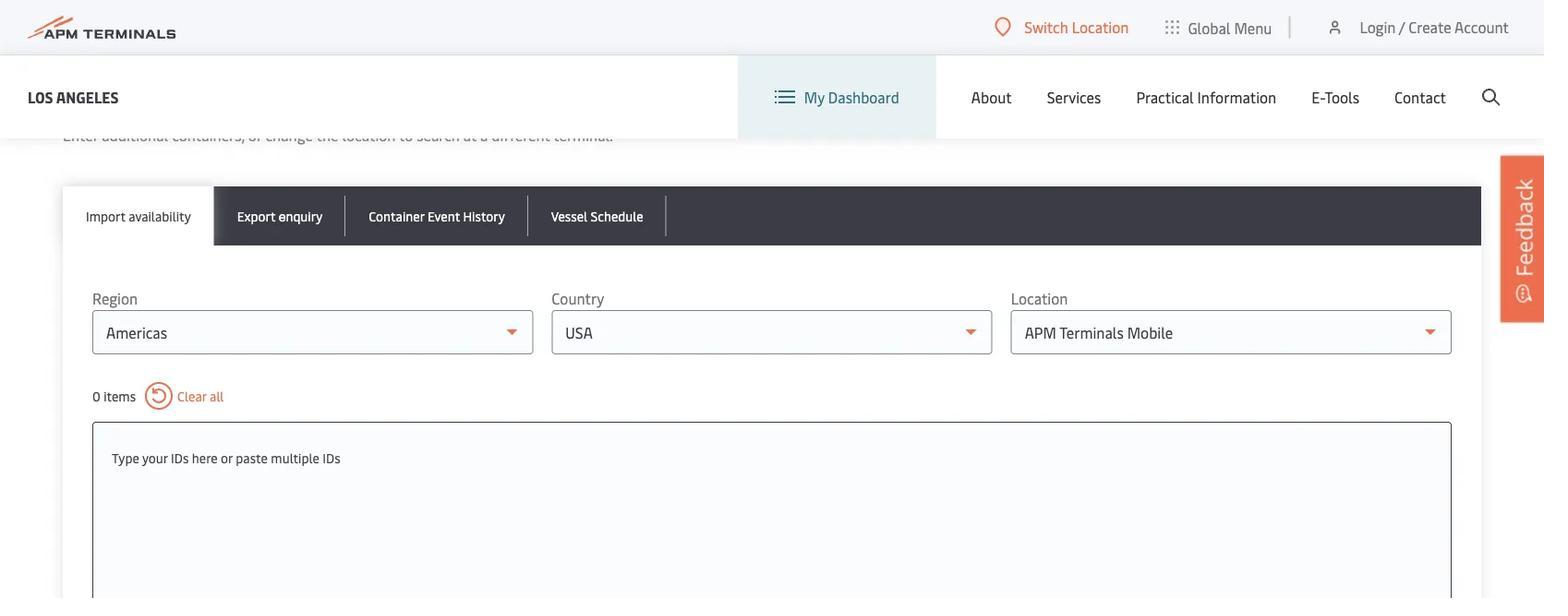 Task type: describe. For each thing, give the bounding box(es) containing it.
container
[[369, 207, 424, 224]]

all
[[210, 388, 224, 405]]

enter
[[63, 125, 98, 145]]

or inside search again enter additional containers, or change the location to search at a different terminal.
[[248, 125, 262, 145]]

dashboard
[[828, 87, 900, 107]]

the
[[316, 125, 339, 145]]

clear all
[[177, 388, 224, 405]]

type
[[112, 449, 139, 466]]

additional
[[102, 125, 168, 145]]

a
[[480, 125, 488, 145]]

switch location
[[1025, 17, 1129, 37]]

my
[[804, 87, 825, 107]]

2 ids from the left
[[323, 449, 340, 466]]

about button
[[972, 55, 1012, 139]]

services
[[1047, 87, 1101, 107]]

export еnquiry
[[237, 207, 323, 224]]

global
[[1188, 17, 1231, 37]]

angeles
[[56, 87, 119, 107]]

to
[[399, 125, 413, 145]]

/
[[1399, 17, 1405, 37]]

vessel schedule
[[551, 207, 644, 224]]

import availability
[[86, 207, 191, 224]]

login
[[1360, 17, 1396, 37]]

tools
[[1325, 87, 1360, 107]]

e-tools button
[[1312, 55, 1360, 139]]

change
[[265, 125, 313, 145]]

again
[[146, 85, 208, 120]]

0
[[92, 388, 100, 405]]

schedule
[[591, 207, 644, 224]]

menu
[[1234, 17, 1272, 37]]

your
[[142, 449, 168, 466]]

my dashboard
[[804, 87, 900, 107]]

here
[[192, 449, 218, 466]]

multiple
[[271, 449, 320, 466]]

0 horizontal spatial or
[[221, 449, 233, 466]]

practical information
[[1137, 87, 1277, 107]]

vessel schedule button
[[528, 187, 667, 246]]

at
[[464, 125, 477, 145]]

global menu button
[[1148, 0, 1291, 55]]

0 items
[[92, 388, 136, 405]]

global menu
[[1188, 17, 1272, 37]]

region
[[92, 289, 138, 309]]

vessel
[[551, 207, 588, 224]]



Task type: vqa. For each thing, say whether or not it's contained in the screenshot.
Container
yes



Task type: locate. For each thing, give the bounding box(es) containing it.
type your ids here or paste multiple ids
[[112, 449, 340, 466]]

e-tools
[[1312, 87, 1360, 107]]

terminal.
[[554, 125, 613, 145]]

0 horizontal spatial location
[[1011, 289, 1068, 309]]

search
[[63, 85, 140, 120]]

items
[[104, 388, 136, 405]]

0 horizontal spatial ids
[[171, 449, 189, 466]]

switch
[[1025, 17, 1069, 37]]

los angeles link
[[28, 85, 119, 109]]

1 ids from the left
[[171, 449, 189, 466]]

or right here
[[221, 449, 233, 466]]

container event history button
[[346, 187, 528, 246]]

e-
[[1312, 87, 1325, 107]]

login / create account link
[[1326, 0, 1509, 55]]

tab list containing import availability
[[63, 187, 1482, 246]]

event
[[428, 207, 460, 224]]

country
[[552, 289, 604, 309]]

export
[[237, 207, 276, 224]]

information
[[1198, 87, 1277, 107]]

1 vertical spatial or
[[221, 449, 233, 466]]

or left change
[[248, 125, 262, 145]]

search
[[417, 125, 460, 145]]

location
[[1072, 17, 1129, 37], [1011, 289, 1068, 309]]

0 vertical spatial location
[[1072, 17, 1129, 37]]

import availability button
[[63, 187, 214, 246]]

1 horizontal spatial location
[[1072, 17, 1129, 37]]

practical
[[1137, 87, 1194, 107]]

about
[[972, 87, 1012, 107]]

contact
[[1395, 87, 1447, 107]]

feedback button
[[1501, 156, 1545, 322]]

los
[[28, 87, 53, 107]]

ids right multiple
[[323, 449, 340, 466]]

clear
[[177, 388, 207, 405]]

services button
[[1047, 55, 1101, 139]]

or
[[248, 125, 262, 145], [221, 449, 233, 466]]

import
[[86, 207, 125, 224]]

my dashboard button
[[775, 55, 900, 139]]

1 horizontal spatial ids
[[323, 449, 340, 466]]

export еnquiry button
[[214, 187, 346, 246]]

search again enter additional containers, or change the location to search at a different terminal.
[[63, 85, 613, 145]]

еnquiry
[[279, 207, 323, 224]]

0 vertical spatial or
[[248, 125, 262, 145]]

1 vertical spatial location
[[1011, 289, 1068, 309]]

containers,
[[172, 125, 245, 145]]

los angeles
[[28, 87, 119, 107]]

practical information button
[[1137, 55, 1277, 139]]

location inside button
[[1072, 17, 1129, 37]]

container event history
[[369, 207, 505, 224]]

location
[[342, 125, 396, 145]]

tab list
[[63, 187, 1482, 246]]

1 horizontal spatial or
[[248, 125, 262, 145]]

login / create account
[[1360, 17, 1509, 37]]

contact button
[[1395, 55, 1447, 139]]

paste
[[236, 449, 268, 466]]

None text field
[[112, 442, 1433, 475]]

create
[[1409, 17, 1452, 37]]

feedback
[[1509, 179, 1539, 277]]

clear all button
[[145, 382, 224, 410]]

availability
[[129, 207, 191, 224]]

ids right your
[[171, 449, 189, 466]]

account
[[1455, 17, 1509, 37]]

history
[[463, 207, 505, 224]]

switch location button
[[995, 17, 1129, 37]]

different
[[492, 125, 550, 145]]

ids
[[171, 449, 189, 466], [323, 449, 340, 466]]



